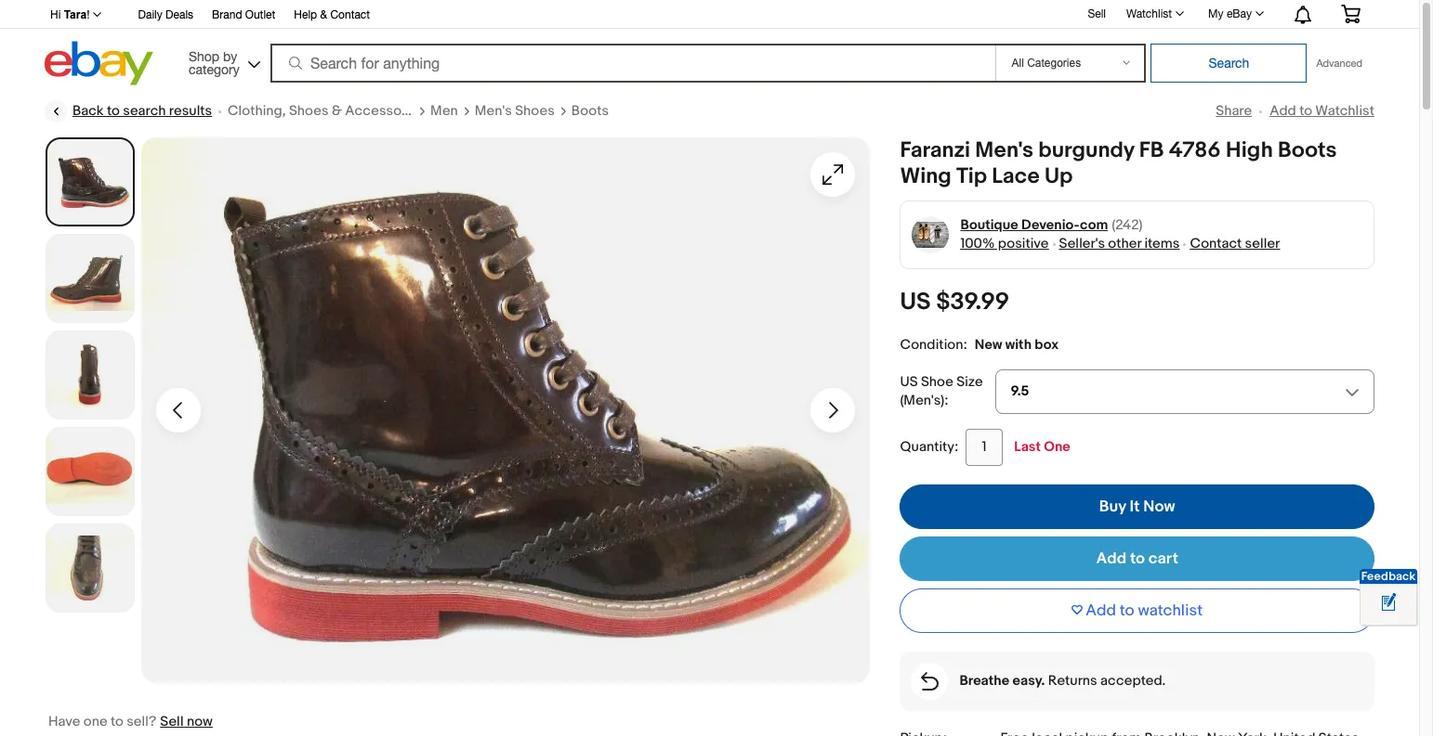 Task type: locate. For each thing, give the bounding box(es) containing it.
add to watchlist link
[[1270, 102, 1374, 120]]

boots
[[571, 102, 609, 120], [1278, 138, 1337, 164]]

shoes right clothing,
[[289, 102, 329, 120]]

contact seller link
[[1190, 235, 1280, 253]]

burgundy
[[1038, 138, 1134, 164]]

picture 5 of 5 image
[[46, 525, 134, 612]]

1 vertical spatial &
[[332, 102, 342, 120]]

us
[[900, 288, 931, 317], [900, 374, 918, 391]]

& right help
[[320, 8, 327, 21]]

us shoe size (men's)
[[900, 374, 983, 410]]

hi
[[50, 8, 61, 21]]

& left 'accessories'
[[332, 102, 342, 120]]

add inside button
[[1086, 602, 1116, 621]]

to right one
[[111, 714, 123, 732]]

boutique devenio-com (242)
[[960, 217, 1143, 234]]

1 shoes from the left
[[289, 102, 329, 120]]

seller's
[[1059, 235, 1105, 253]]

add down add to cart 'link'
[[1086, 602, 1116, 621]]

add for add to watchlist
[[1270, 102, 1296, 120]]

high
[[1226, 138, 1273, 164]]

(men's)
[[900, 392, 945, 410]]

my ebay link
[[1198, 3, 1272, 25]]

None submit
[[1151, 44, 1307, 83]]

advanced
[[1316, 58, 1362, 69]]

com
[[1080, 217, 1108, 234]]

boots down search for anything text field
[[571, 102, 609, 120]]

boots inside faranzi men's  burgundy fb 4786  high boots wing tip lace up
[[1278, 138, 1337, 164]]

clothing, shoes & accessories men
[[228, 102, 458, 120]]

my ebay
[[1208, 7, 1252, 20]]

contact right help
[[330, 8, 370, 21]]

add to watchlist
[[1270, 102, 1374, 120]]

sell now link
[[160, 714, 213, 732]]

boots down add to watchlist link
[[1278, 138, 1337, 164]]

0 horizontal spatial watchlist
[[1126, 7, 1172, 20]]

0 vertical spatial &
[[320, 8, 327, 21]]

watchlist down advanced
[[1315, 102, 1374, 120]]

men's shoes
[[475, 102, 555, 120]]

0 vertical spatial sell
[[1088, 7, 1106, 20]]

1 horizontal spatial shoes
[[515, 102, 555, 120]]

us for us $39.99
[[900, 288, 931, 317]]

back to search results link
[[45, 100, 212, 123]]

sell left watchlist link
[[1088, 7, 1106, 20]]

picture 1 of 5 image
[[47, 139, 133, 225]]

lace
[[992, 164, 1040, 190]]

tara
[[64, 8, 87, 21]]

us up condition:
[[900, 288, 931, 317]]

1 horizontal spatial contact
[[1190, 235, 1242, 253]]

2 vertical spatial add
[[1086, 602, 1116, 621]]

Search for anything text field
[[273, 46, 992, 81]]

with
[[1005, 336, 1032, 354]]

account navigation
[[40, 0, 1374, 29]]

& inside help & contact link
[[320, 8, 327, 21]]

1 horizontal spatial &
[[332, 102, 342, 120]]

2 us from the top
[[900, 374, 918, 391]]

add right share button
[[1270, 102, 1296, 120]]

watchlist right sell link
[[1126, 7, 1172, 20]]

clothing,
[[228, 102, 286, 120]]

condition: new with box
[[900, 336, 1058, 354]]

help & contact
[[294, 8, 370, 21]]

ebay
[[1227, 7, 1252, 20]]

1 horizontal spatial men's
[[975, 138, 1033, 164]]

watchlist
[[1138, 602, 1203, 621]]

1 horizontal spatial boots
[[1278, 138, 1337, 164]]

breathe
[[959, 673, 1009, 690]]

1 vertical spatial men's
[[975, 138, 1033, 164]]

contact
[[330, 8, 370, 21], [1190, 235, 1242, 253]]

0 horizontal spatial &
[[320, 8, 327, 21]]

0 horizontal spatial shoes
[[289, 102, 329, 120]]

sell left now
[[160, 714, 184, 732]]

1 us from the top
[[900, 288, 931, 317]]

0 horizontal spatial contact
[[330, 8, 370, 21]]

accepted.
[[1100, 673, 1166, 690]]

0 vertical spatial add
[[1270, 102, 1296, 120]]

to right the back
[[107, 102, 120, 120]]

2 shoes from the left
[[515, 102, 555, 120]]

add left "cart"
[[1096, 550, 1127, 569]]

to inside button
[[1120, 602, 1134, 621]]

shop by category button
[[180, 41, 264, 81]]

add
[[1270, 102, 1296, 120], [1096, 550, 1127, 569], [1086, 602, 1116, 621]]

faranzi men's  burgundy fb 4786  high boots wing tip lace up   - picture 1 of 5 image
[[141, 138, 870, 684]]

to down 'advanced' link
[[1299, 102, 1312, 120]]

0 vertical spatial watchlist
[[1126, 7, 1172, 20]]

shoes
[[289, 102, 329, 120], [515, 102, 555, 120]]

add for add to watchlist
[[1086, 602, 1116, 621]]

boutique devenio-com link
[[960, 217, 1108, 235]]

shoes left boots link
[[515, 102, 555, 120]]

men's
[[475, 102, 512, 120], [975, 138, 1033, 164]]

clothing, shoes & accessories link
[[228, 102, 425, 121]]

men's left up
[[975, 138, 1033, 164]]

men's right men
[[475, 102, 512, 120]]

1 horizontal spatial watchlist
[[1315, 102, 1374, 120]]

daily deals link
[[138, 6, 193, 26]]

1 vertical spatial add
[[1096, 550, 1127, 569]]

picture 4 of 5 image
[[46, 428, 134, 516]]

brand outlet link
[[212, 6, 275, 26]]

1 vertical spatial contact
[[1190, 235, 1242, 253]]

shop by category
[[189, 49, 239, 77]]

add to watchlist button
[[900, 589, 1374, 634]]

0 vertical spatial contact
[[330, 8, 370, 21]]

1 horizontal spatial sell
[[1088, 7, 1106, 20]]

positive
[[998, 235, 1049, 253]]

add inside 'link'
[[1096, 550, 1127, 569]]

1 vertical spatial us
[[900, 374, 918, 391]]

0 horizontal spatial boots
[[571, 102, 609, 120]]

picture 2 of 5 image
[[46, 235, 134, 322]]

sell inside account navigation
[[1088, 7, 1106, 20]]

none submit inside shop by category banner
[[1151, 44, 1307, 83]]

Quantity: text field
[[966, 429, 1003, 466]]

1 vertical spatial boots
[[1278, 138, 1337, 164]]

your shopping cart image
[[1340, 5, 1361, 23]]

sell
[[1088, 7, 1106, 20], [160, 714, 184, 732]]

0 vertical spatial boots
[[571, 102, 609, 120]]

1 vertical spatial sell
[[160, 714, 184, 732]]

contact seller
[[1190, 235, 1280, 253]]

by
[[223, 49, 237, 64]]

watchlist
[[1126, 7, 1172, 20], [1315, 102, 1374, 120]]

to
[[107, 102, 120, 120], [1299, 102, 1312, 120], [1130, 550, 1145, 569], [1120, 602, 1134, 621], [111, 714, 123, 732]]

add to cart link
[[900, 537, 1374, 582]]

contact inside account navigation
[[330, 8, 370, 21]]

to left "cart"
[[1130, 550, 1145, 569]]

shoes for clothing,
[[289, 102, 329, 120]]

to left watchlist
[[1120, 602, 1134, 621]]

us up '(men's)'
[[900, 374, 918, 391]]

returns
[[1048, 673, 1097, 690]]

us inside the us shoe size (men's)
[[900, 374, 918, 391]]

0 horizontal spatial men's
[[475, 102, 512, 120]]

0 vertical spatial us
[[900, 288, 931, 317]]

have
[[48, 714, 80, 732]]

buy it now
[[1099, 498, 1175, 517]]

to for search
[[107, 102, 120, 120]]

daily
[[138, 8, 162, 21]]

contact left seller
[[1190, 235, 1242, 253]]



Task type: vqa. For each thing, say whether or not it's contained in the screenshot.
Mens within the Vintage Knights Of The Round Table Polo Shirt Mens 2X Striped Short Sleeve 90s
no



Task type: describe. For each thing, give the bounding box(es) containing it.
with details__icon image
[[921, 673, 939, 691]]

breathe easy. returns accepted.
[[959, 673, 1166, 690]]

faranzi
[[900, 138, 970, 164]]

share button
[[1216, 102, 1252, 120]]

search
[[123, 102, 166, 120]]

picture 3 of 5 image
[[46, 332, 134, 419]]

feedback
[[1361, 570, 1416, 585]]

tip
[[956, 164, 987, 190]]

boots link
[[571, 102, 609, 121]]

up
[[1045, 164, 1073, 190]]

shoe
[[921, 374, 953, 391]]

buy
[[1099, 498, 1126, 517]]

men's inside faranzi men's  burgundy fb 4786  high boots wing tip lace up
[[975, 138, 1033, 164]]

add to cart
[[1096, 550, 1178, 569]]

to for watchlist
[[1299, 102, 1312, 120]]

size
[[956, 374, 983, 391]]

condition:
[[900, 336, 967, 354]]

category
[[189, 62, 239, 77]]

to for watchlist
[[1120, 602, 1134, 621]]

help & contact link
[[294, 6, 370, 26]]

men's shoes link
[[475, 102, 555, 121]]

seller's other items
[[1059, 235, 1180, 253]]

shoes for men's
[[515, 102, 555, 120]]

sell?
[[127, 714, 156, 732]]

!
[[87, 8, 90, 21]]

one
[[83, 714, 107, 732]]

box
[[1035, 336, 1058, 354]]

watchlist inside watchlist link
[[1126, 7, 1172, 20]]

add to watchlist
[[1086, 602, 1203, 621]]

faranzi men's  burgundy fb 4786  high boots wing tip lace up
[[900, 138, 1337, 190]]

cart
[[1148, 550, 1178, 569]]

boutique
[[960, 217, 1018, 234]]

0 horizontal spatial sell
[[160, 714, 184, 732]]

seller's other items link
[[1059, 235, 1180, 253]]

daily deals
[[138, 8, 193, 21]]

brand
[[212, 8, 242, 21]]

last one
[[1014, 439, 1070, 456]]

items
[[1144, 235, 1180, 253]]

brand outlet
[[212, 8, 275, 21]]

men
[[430, 102, 458, 120]]

us for us shoe size (men's)
[[900, 374, 918, 391]]

$39.99
[[936, 288, 1009, 317]]

men link
[[430, 102, 458, 121]]

outlet
[[245, 8, 275, 21]]

to for cart
[[1130, 550, 1145, 569]]

my
[[1208, 7, 1224, 20]]

devenio-
[[1021, 217, 1080, 234]]

advanced link
[[1307, 45, 1372, 82]]

now
[[1143, 498, 1175, 517]]

quantity:
[[900, 439, 958, 456]]

last
[[1014, 439, 1041, 456]]

seller
[[1245, 235, 1280, 253]]

4786
[[1169, 138, 1221, 164]]

easy.
[[1012, 673, 1045, 690]]

buy it now link
[[900, 485, 1374, 530]]

have one to sell? sell now
[[48, 714, 213, 732]]

100% positive
[[960, 235, 1049, 253]]

accessories
[[345, 102, 425, 120]]

(242)
[[1112, 217, 1143, 234]]

one
[[1044, 439, 1070, 456]]

now
[[187, 714, 213, 732]]

watchlist link
[[1116, 3, 1192, 25]]

deals
[[165, 8, 193, 21]]

fb
[[1139, 138, 1164, 164]]

boutique devenio-com image
[[912, 216, 950, 254]]

help
[[294, 8, 317, 21]]

results
[[169, 102, 212, 120]]

wing
[[900, 164, 951, 190]]

1 vertical spatial watchlist
[[1315, 102, 1374, 120]]

100%
[[960, 235, 995, 253]]

back
[[72, 102, 104, 120]]

back to search results
[[72, 102, 212, 120]]

us $39.99
[[900, 288, 1009, 317]]

share
[[1216, 102, 1252, 120]]

add for add to cart
[[1096, 550, 1127, 569]]

it
[[1130, 498, 1140, 517]]

shop
[[189, 49, 219, 64]]

sell link
[[1079, 7, 1114, 20]]

other
[[1108, 235, 1141, 253]]

0 vertical spatial men's
[[475, 102, 512, 120]]

shop by category banner
[[40, 0, 1374, 90]]

hi tara !
[[50, 8, 90, 21]]



